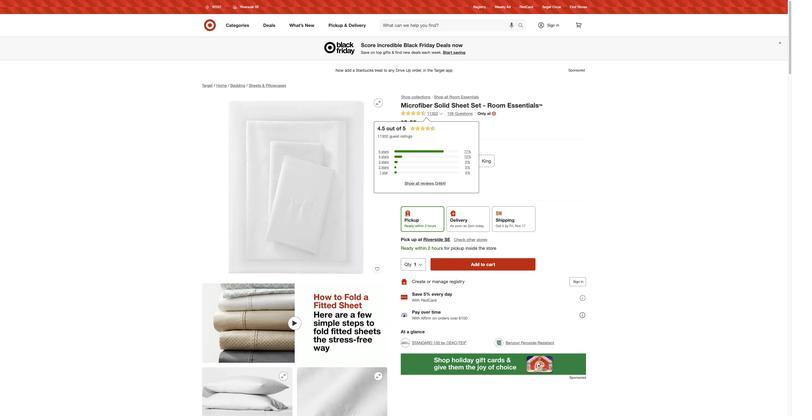 Task type: describe. For each thing, give the bounding box(es) containing it.
saving
[[454, 50, 466, 55]]

(3464)
[[435, 181, 446, 186]]

purchased
[[412, 128, 431, 133]]

stores
[[477, 238, 488, 242]]

pickup ready within 2 hours
[[405, 218, 436, 228]]

white image
[[416, 181, 428, 193]]

sign in button
[[570, 278, 586, 287]]

day
[[445, 292, 452, 298]]

color white
[[401, 171, 426, 177]]

each
[[422, 50, 431, 55]]

0 vertical spatial over
[[421, 310, 430, 316]]

find
[[570, 5, 577, 9]]

categories
[[226, 22, 249, 28]]

2 / from the left
[[228, 83, 229, 88]]

1 horizontal spatial riverside
[[424, 237, 443, 243]]

1 vertical spatial twin/twin
[[405, 158, 426, 164]]

star
[[383, 171, 388, 175]]

stores
[[578, 5, 588, 9]]

3 %
[[466, 165, 471, 170]]

0 horizontal spatial sign in
[[548, 23, 560, 28]]

add
[[471, 262, 480, 268]]

4 %
[[466, 171, 471, 175]]

gray image
[[402, 181, 414, 193]]

pickup for &
[[329, 22, 343, 28]]

& inside pickup & delivery link
[[345, 22, 348, 28]]

shop for shop collections
[[401, 95, 411, 99]]

create or manage registry
[[412, 279, 465, 285]]

microfiber solid sheet set - room essentials™, 4 of 12 image
[[297, 368, 388, 417]]

4 for 4 %
[[466, 171, 468, 175]]

cart
[[487, 262, 495, 268]]

standard
[[412, 341, 433, 346]]

king
[[482, 158, 491, 164]]

check other stores button
[[454, 237, 488, 243]]

affirm
[[421, 316, 431, 321]]

benzoyl peroxide-resistant button
[[495, 337, 554, 350]]

glance
[[411, 329, 425, 335]]

the
[[479, 246, 485, 251]]

save inside score incredible black friday deals now save on top gifts & find new deals each week. start saving
[[361, 50, 370, 55]]

pickup for ready
[[405, 218, 419, 223]]

in inside button
[[581, 280, 584, 284]]

image gallery element
[[202, 94, 388, 417]]

orders
[[438, 316, 449, 321]]

by inside shipping get it by fri, nov 17
[[505, 224, 509, 228]]

for
[[444, 246, 450, 251]]

or
[[427, 279, 431, 285]]

pickup
[[451, 246, 465, 251]]

riverside inside riverside se dropdown button
[[240, 5, 254, 9]]

5 stars
[[379, 150, 389, 154]]

bedding link
[[231, 83, 245, 88]]

target link
[[202, 83, 213, 88]]

start
[[443, 50, 453, 55]]

new
[[305, 22, 315, 28]]

pick
[[401, 237, 410, 243]]

queen link
[[456, 155, 476, 167]]

riverside se
[[240, 5, 259, 9]]

solid
[[434, 101, 450, 109]]

1 vertical spatial se
[[445, 237, 450, 243]]

target circle
[[543, 5, 561, 9]]

4 stars
[[379, 155, 389, 159]]

set
[[471, 101, 481, 109]]

$9.50 when purchased online
[[401, 119, 443, 133]]

126 questions link
[[445, 111, 473, 117]]

0 horizontal spatial 2
[[379, 165, 381, 170]]

with inside save 5% every day with redcard
[[412, 298, 420, 303]]

pickup & delivery link
[[324, 19, 373, 31]]

3 for 3 stars
[[379, 160, 381, 164]]

2pm
[[468, 224, 475, 228]]

questions
[[455, 111, 473, 116]]

4 for 4 stars
[[379, 155, 381, 159]]

on inside pay over time with affirm on orders over $100
[[433, 316, 437, 321]]

11302 for 11302
[[427, 111, 438, 116]]

hours inside pickup ready within 2 hours
[[428, 224, 436, 228]]

riverside se button
[[230, 2, 263, 12]]

1 vertical spatial ready
[[401, 246, 414, 251]]

by inside button
[[441, 341, 446, 346]]

shipping
[[496, 218, 515, 223]]

registry
[[450, 279, 465, 285]]

friday
[[420, 42, 435, 48]]

show all reviews (3464)
[[405, 181, 446, 186]]

1 vertical spatial within
[[415, 246, 427, 251]]

home
[[216, 83, 227, 88]]

stars for 2 stars
[[382, 165, 389, 170]]

as
[[450, 224, 454, 228]]

126 questions
[[448, 111, 473, 116]]

as
[[464, 224, 467, 228]]

shop all room essentials
[[434, 95, 479, 99]]

search
[[516, 23, 529, 29]]

a
[[407, 329, 409, 335]]

4.5
[[378, 125, 385, 132]]

qty
[[405, 262, 412, 268]]

& inside score incredible black friday deals now save on top gifts & find new deals each week. start saving
[[392, 50, 395, 55]]

collections
[[412, 95, 431, 99]]

2 horizontal spatial 2
[[428, 246, 431, 251]]

with inside pay over time with affirm on orders over $100
[[412, 316, 420, 321]]

out
[[387, 125, 395, 132]]

ready inside pickup ready within 2 hours
[[405, 224, 414, 228]]

sign in inside button
[[574, 280, 584, 284]]

pick up at riverside se
[[401, 237, 450, 243]]

1 horizontal spatial xl
[[434, 146, 440, 151]]

target for target circle
[[543, 5, 552, 9]]

deals
[[412, 50, 421, 55]]

sponsored
[[570, 376, 586, 380]]

only at
[[478, 111, 491, 116]]

0 horizontal spatial 1
[[380, 171, 382, 175]]

1 horizontal spatial at
[[487, 111, 491, 116]]

0 horizontal spatial &
[[262, 83, 265, 88]]

1 horizontal spatial room
[[488, 101, 506, 109]]

shop collections button
[[401, 94, 431, 100]]

77 %
[[465, 150, 472, 154]]



Task type: vqa. For each thing, say whether or not it's contained in the screenshot.


Task type: locate. For each thing, give the bounding box(es) containing it.
stars for 4 stars
[[382, 155, 389, 159]]

categories link
[[221, 19, 256, 31]]

microfiber solid sheet set - room essentials™, 3 of 12 image
[[202, 368, 293, 417]]

11302 guest ratings
[[378, 134, 413, 139]]

0 vertical spatial by
[[505, 224, 509, 228]]

pickup right new in the top left of the page
[[329, 22, 343, 28]]

stars up 2 stars
[[382, 160, 389, 164]]

circle
[[553, 5, 561, 9]]

0 vertical spatial with
[[412, 298, 420, 303]]

4.5 out of 5
[[378, 125, 406, 132]]

se up the deals 'link'
[[255, 5, 259, 9]]

microfiber solid sheet set - room essentials™, 2 of 12, play video image
[[202, 284, 388, 364]]

0 horizontal spatial save
[[361, 50, 370, 55]]

microfiber solid sheet set - room essentials™
[[401, 101, 543, 109]]

registry
[[474, 5, 486, 9]]

0 horizontal spatial target
[[202, 83, 213, 88]]

2 shop from the left
[[434, 95, 444, 99]]

soon
[[455, 224, 463, 228]]

1 vertical spatial over
[[451, 316, 458, 321]]

deals inside 'link'
[[263, 22, 275, 28]]

77
[[465, 150, 468, 154]]

redcard down 5% at the bottom right
[[421, 298, 437, 303]]

search button
[[516, 19, 529, 33]]

shop up microfiber
[[401, 95, 411, 99]]

shop inside button
[[401, 95, 411, 99]]

microfiber solid sheet set - room essentials™, 1 of 12 image
[[202, 94, 388, 279]]

3 up 2 stars
[[379, 160, 381, 164]]

/ right home
[[228, 83, 229, 88]]

% for 77
[[468, 150, 472, 154]]

shop
[[401, 95, 411, 99], [434, 95, 444, 99]]

score incredible black friday deals now save on top gifts & find new deals each week. start saving
[[361, 42, 466, 55]]

deals inside score incredible black friday deals now save on top gifts & find new deals each week. start saving
[[437, 42, 451, 48]]

0 vertical spatial 11302
[[427, 111, 438, 116]]

1 horizontal spatial deals
[[437, 42, 451, 48]]

0 horizontal spatial by
[[441, 341, 446, 346]]

1 horizontal spatial on
[[433, 316, 437, 321]]

1 horizontal spatial 1
[[414, 262, 417, 268]]

/ left sheets
[[247, 83, 248, 88]]

1 horizontal spatial all
[[445, 95, 449, 99]]

over
[[421, 310, 430, 316], [451, 316, 458, 321]]

0 vertical spatial hours
[[428, 224, 436, 228]]

other
[[467, 238, 476, 242]]

ready down pick
[[401, 246, 414, 251]]

shop for shop all room essentials
[[434, 95, 444, 99]]

2 with from the top
[[412, 316, 420, 321]]

se
[[255, 5, 259, 9], [445, 237, 450, 243]]

redcard link
[[520, 5, 534, 9]]

-
[[483, 101, 486, 109]]

stars up star
[[382, 165, 389, 170]]

home link
[[216, 83, 227, 88]]

advertisement region
[[198, 64, 591, 77], [401, 354, 586, 376]]

in
[[557, 23, 560, 28], [581, 280, 584, 284]]

1 horizontal spatial 3
[[466, 165, 468, 170]]

0 horizontal spatial in
[[557, 23, 560, 28]]

1 vertical spatial at
[[418, 237, 422, 243]]

1 vertical spatial hours
[[432, 246, 443, 251]]

target
[[543, 5, 552, 9], [202, 83, 213, 88]]

group containing size
[[400, 145, 586, 170]]

riverside
[[240, 5, 254, 9], [424, 237, 443, 243]]

5 for 5 stars
[[379, 150, 381, 154]]

0 vertical spatial 5
[[403, 125, 406, 132]]

on down "time"
[[433, 316, 437, 321]]

delivery inside the delivery as soon as 2pm today
[[450, 218, 468, 223]]

1 horizontal spatial redcard
[[520, 5, 534, 9]]

% up 5 % in the right top of the page
[[468, 155, 472, 159]]

2 down pick up at riverside se
[[428, 246, 431, 251]]

0 vertical spatial ready
[[405, 224, 414, 228]]

sign in
[[548, 23, 560, 28], [574, 280, 584, 284]]

king link
[[478, 155, 495, 167]]

17
[[522, 224, 526, 228]]

1 horizontal spatial pickup
[[405, 218, 419, 223]]

ready up pick
[[405, 224, 414, 228]]

1 vertical spatial 5
[[379, 150, 381, 154]]

sign inside button
[[574, 280, 580, 284]]

%
[[468, 150, 472, 154], [468, 155, 472, 159], [468, 160, 471, 164], [468, 165, 471, 170], [468, 171, 471, 175]]

0 vertical spatial 2
[[379, 165, 381, 170]]

0 vertical spatial 3
[[379, 160, 381, 164]]

with down pay
[[412, 316, 420, 321]]

11302 link
[[401, 111, 444, 117]]

redcard inside save 5% every day with redcard
[[421, 298, 437, 303]]

with up pay
[[412, 298, 420, 303]]

1 vertical spatial save
[[412, 292, 423, 298]]

1 horizontal spatial delivery
[[450, 218, 468, 223]]

0 horizontal spatial on
[[371, 50, 375, 55]]

deals link
[[259, 19, 283, 31]]

twin/twin up color white
[[405, 158, 426, 164]]

deals left what's
[[263, 22, 275, 28]]

2 inside pickup ready within 2 hours
[[425, 224, 427, 228]]

1 with from the top
[[412, 298, 420, 303]]

at right only
[[487, 111, 491, 116]]

tex®
[[459, 341, 467, 346]]

4 down 5 stars
[[379, 155, 381, 159]]

within inside pickup ready within 2 hours
[[415, 224, 424, 228]]

delivery inside pickup & delivery link
[[349, 22, 366, 28]]

online
[[432, 128, 443, 133]]

it
[[502, 224, 504, 228]]

what's
[[290, 22, 304, 28]]

2 vertical spatial &
[[262, 83, 265, 88]]

xl left the full link
[[428, 158, 433, 164]]

1 left star
[[380, 171, 382, 175]]

oeko-
[[447, 341, 459, 346]]

pickup & delivery
[[329, 22, 366, 28]]

room right -
[[488, 101, 506, 109]]

twin/twin xl
[[405, 158, 433, 164]]

1 horizontal spatial /
[[228, 83, 229, 88]]

blush image
[[446, 181, 457, 193]]

5 right of
[[403, 125, 406, 132]]

at a glance
[[401, 329, 425, 335]]

1 vertical spatial riverside
[[424, 237, 443, 243]]

add to cart button
[[431, 259, 536, 271]]

% for 3
[[468, 165, 471, 170]]

0 vertical spatial deals
[[263, 22, 275, 28]]

0 vertical spatial advertisement region
[[198, 64, 591, 77]]

1 vertical spatial target
[[202, 83, 213, 88]]

find
[[396, 50, 402, 55]]

0 horizontal spatial over
[[421, 310, 430, 316]]

by right it
[[505, 224, 509, 228]]

save left 5% at the bottom right
[[412, 292, 423, 298]]

sudden sapphire image
[[431, 181, 443, 193]]

1 vertical spatial room
[[488, 101, 506, 109]]

0 vertical spatial delivery
[[349, 22, 366, 28]]

redcard
[[520, 5, 534, 9], [421, 298, 437, 303]]

1 vertical spatial with
[[412, 316, 420, 321]]

2 stars
[[379, 165, 389, 170]]

redcard right ad
[[520, 5, 534, 9]]

manage
[[432, 279, 448, 285]]

every
[[432, 292, 443, 298]]

1 vertical spatial all
[[416, 181, 420, 186]]

0 vertical spatial twin/twin
[[412, 146, 433, 151]]

color
[[401, 171, 412, 177]]

hours down riverside se button
[[432, 246, 443, 251]]

5 %
[[466, 160, 471, 164]]

to
[[481, 262, 485, 268]]

% for 4
[[468, 171, 471, 175]]

essentials™
[[508, 101, 543, 109]]

2 horizontal spatial 5
[[466, 160, 468, 164]]

0 horizontal spatial 5
[[379, 150, 381, 154]]

92507 button
[[202, 2, 227, 12]]

0 horizontal spatial 3
[[379, 160, 381, 164]]

0 horizontal spatial riverside
[[240, 5, 254, 9]]

4
[[379, 155, 381, 159], [466, 171, 468, 175]]

target left home
[[202, 83, 213, 88]]

2 stars from the top
[[382, 155, 389, 159]]

0 horizontal spatial redcard
[[421, 298, 437, 303]]

nov
[[515, 224, 521, 228]]

1 stars from the top
[[382, 150, 389, 154]]

5 down 12
[[466, 160, 468, 164]]

1 vertical spatial 4
[[466, 171, 468, 175]]

5%
[[424, 292, 431, 298]]

12
[[465, 155, 468, 159]]

0 vertical spatial within
[[415, 224, 424, 228]]

shop up solid
[[434, 95, 444, 99]]

2 up pick up at riverside se
[[425, 224, 427, 228]]

1 horizontal spatial save
[[412, 292, 423, 298]]

se up for
[[445, 237, 450, 243]]

over left $100
[[451, 316, 458, 321]]

find stores
[[570, 5, 588, 9]]

1 horizontal spatial shop
[[434, 95, 444, 99]]

ad
[[507, 5, 511, 9]]

0 horizontal spatial /
[[214, 83, 215, 88]]

stars for 3 stars
[[382, 160, 389, 164]]

1 horizontal spatial 2
[[425, 224, 427, 228]]

pickup up up
[[405, 218, 419, 223]]

all for shop
[[445, 95, 449, 99]]

% for 5
[[468, 160, 471, 164]]

add to cart
[[471, 262, 495, 268]]

11302 down solid
[[427, 111, 438, 116]]

1 right qty
[[414, 262, 417, 268]]

92507
[[212, 5, 222, 9]]

on left top
[[371, 50, 375, 55]]

4 down 3 %
[[466, 171, 468, 175]]

deals
[[263, 22, 275, 28], [437, 42, 451, 48]]

3 stars
[[379, 160, 389, 164]]

1 vertical spatial 2
[[425, 224, 427, 228]]

group
[[400, 145, 586, 170]]

stars
[[382, 150, 389, 154], [382, 155, 389, 159], [382, 160, 389, 164], [382, 165, 389, 170]]

stars for 5 stars
[[382, 150, 389, 154]]

se inside dropdown button
[[255, 5, 259, 9]]

deals up start
[[437, 42, 451, 48]]

hours up riverside se button
[[428, 224, 436, 228]]

1 horizontal spatial se
[[445, 237, 450, 243]]

1 horizontal spatial 4
[[466, 171, 468, 175]]

0 vertical spatial on
[[371, 50, 375, 55]]

pickup inside pickup ready within 2 hours
[[405, 218, 419, 223]]

0 horizontal spatial se
[[255, 5, 259, 9]]

0 vertical spatial redcard
[[520, 5, 534, 9]]

target left circle
[[543, 5, 552, 9]]

0 vertical spatial save
[[361, 50, 370, 55]]

sign inside sign in link
[[548, 23, 556, 28]]

11302 for 11302 guest ratings
[[378, 134, 389, 139]]

1 vertical spatial delivery
[[450, 218, 468, 223]]

0 vertical spatial all
[[445, 95, 449, 99]]

0 vertical spatial pickup
[[329, 22, 343, 28]]

1 vertical spatial 11302
[[378, 134, 389, 139]]

pay
[[412, 310, 420, 316]]

1 vertical spatial pickup
[[405, 218, 419, 223]]

delivery up score
[[349, 22, 366, 28]]

2 horizontal spatial &
[[392, 50, 395, 55]]

1 horizontal spatial target
[[543, 5, 552, 9]]

3 stars from the top
[[382, 160, 389, 164]]

4 stars from the top
[[382, 165, 389, 170]]

0 horizontal spatial sign
[[548, 23, 556, 28]]

0 horizontal spatial at
[[418, 237, 422, 243]]

delivery
[[349, 22, 366, 28], [450, 218, 468, 223]]

all right show on the right
[[416, 181, 420, 186]]

1 shop from the left
[[401, 95, 411, 99]]

riverside se button
[[424, 237, 450, 243]]

ready
[[405, 224, 414, 228], [401, 246, 414, 251]]

0 horizontal spatial delivery
[[349, 22, 366, 28]]

2 up the 1 star
[[379, 165, 381, 170]]

0 horizontal spatial pickup
[[329, 22, 343, 28]]

riverside up the categories link
[[240, 5, 254, 9]]

1 horizontal spatial &
[[345, 22, 348, 28]]

1 vertical spatial advertisement region
[[401, 354, 586, 376]]

within down pick up at riverside se
[[415, 246, 427, 251]]

2 vertical spatial 2
[[428, 246, 431, 251]]

riverside up ready within 2 hours for pickup inside the store
[[424, 237, 443, 243]]

room up 'sheet'
[[450, 95, 460, 99]]

all inside "show all reviews (3464)" button
[[416, 181, 420, 186]]

over up affirm
[[421, 310, 430, 316]]

stars up 4 stars
[[382, 150, 389, 154]]

3 up 4 %
[[466, 165, 468, 170]]

3 / from the left
[[247, 83, 248, 88]]

0 horizontal spatial xl
[[428, 158, 433, 164]]

$100
[[459, 316, 468, 321]]

0 vertical spatial target
[[543, 5, 552, 9]]

show
[[405, 181, 415, 186]]

1 vertical spatial redcard
[[421, 298, 437, 303]]

1 vertical spatial 3
[[466, 165, 468, 170]]

1 / from the left
[[214, 83, 215, 88]]

full
[[443, 158, 450, 164]]

at right up
[[418, 237, 422, 243]]

at
[[487, 111, 491, 116], [418, 237, 422, 243]]

save down score
[[361, 50, 370, 55]]

% for 12
[[468, 155, 472, 159]]

% up 4 %
[[468, 165, 471, 170]]

0 vertical spatial in
[[557, 23, 560, 28]]

% up 3 %
[[468, 160, 471, 164]]

save inside save 5% every day with redcard
[[412, 292, 423, 298]]

1 vertical spatial 1
[[414, 262, 417, 268]]

weekly
[[495, 5, 506, 9]]

0 horizontal spatial shop
[[401, 95, 411, 99]]

What can we help you find? suggestions appear below search field
[[380, 19, 520, 31]]

stars down 5 stars
[[382, 155, 389, 159]]

/ left home link
[[214, 83, 215, 88]]

delivery up soon
[[450, 218, 468, 223]]

shipping get it by fri, nov 17
[[496, 218, 526, 228]]

5
[[403, 125, 406, 132], [379, 150, 381, 154], [466, 160, 468, 164]]

all for show
[[416, 181, 420, 186]]

5 for 5 %
[[466, 160, 468, 164]]

$9.50
[[401, 119, 417, 127]]

1 horizontal spatial 11302
[[427, 111, 438, 116]]

on inside score incredible black friday deals now save on top gifts & find new deals each week. start saving
[[371, 50, 375, 55]]

0 horizontal spatial 4
[[379, 155, 381, 159]]

1 vertical spatial on
[[433, 316, 437, 321]]

1 horizontal spatial in
[[581, 280, 584, 284]]

1 horizontal spatial 5
[[403, 125, 406, 132]]

twin/twin up the twin/twin xl
[[412, 146, 433, 151]]

% up 12 % on the right of the page
[[468, 150, 472, 154]]

bedding
[[231, 83, 245, 88]]

resistant
[[538, 341, 554, 346]]

1 vertical spatial sign in
[[574, 280, 584, 284]]

within up up
[[415, 224, 424, 228]]

11302 down 4.5
[[378, 134, 389, 139]]

all up solid
[[445, 95, 449, 99]]

reviews
[[421, 181, 434, 186]]

by right 100
[[441, 341, 446, 346]]

twin/twin
[[412, 146, 433, 151], [405, 158, 426, 164]]

0 vertical spatial at
[[487, 111, 491, 116]]

target for target / home / bedding / sheets & pillowcases
[[202, 83, 213, 88]]

target / home / bedding / sheets & pillowcases
[[202, 83, 286, 88]]

5 up 4 stars
[[379, 150, 381, 154]]

0 vertical spatial room
[[450, 95, 460, 99]]

3 for 3 %
[[466, 165, 468, 170]]

&
[[345, 22, 348, 28], [392, 50, 395, 55], [262, 83, 265, 88]]

0 horizontal spatial 11302
[[378, 134, 389, 139]]

what's new link
[[285, 19, 322, 31]]

% down 3 %
[[468, 171, 471, 175]]

1 vertical spatial in
[[581, 280, 584, 284]]

inside
[[466, 246, 478, 251]]

xl up the full link
[[434, 146, 440, 151]]

room
[[450, 95, 460, 99], [488, 101, 506, 109]]

of
[[397, 125, 402, 132]]

1 vertical spatial xl
[[428, 158, 433, 164]]



